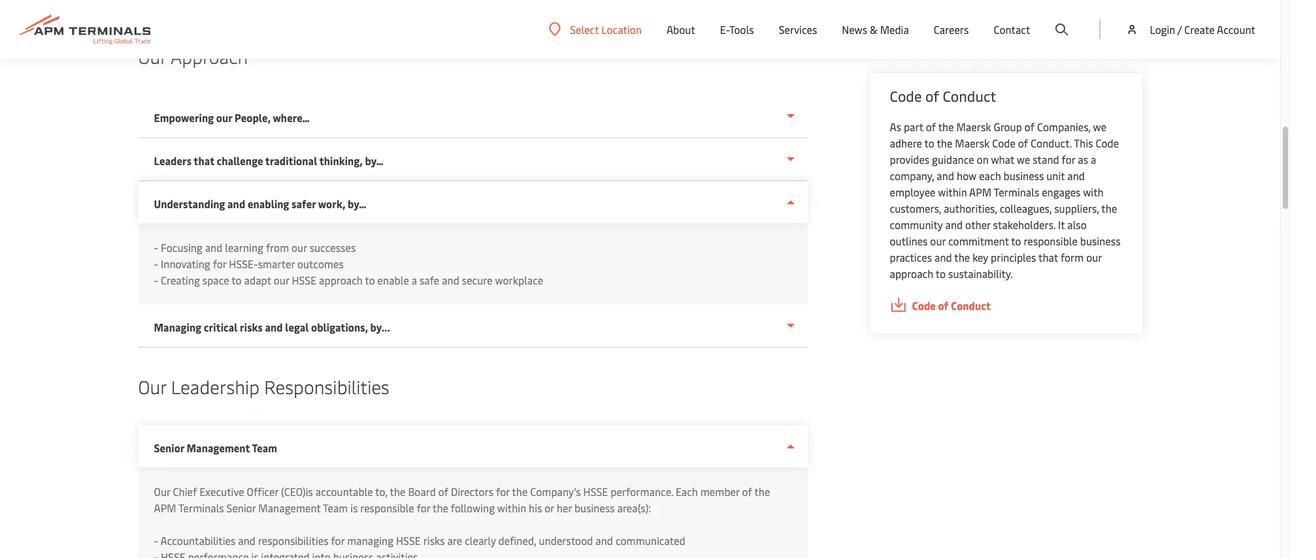 Task type: locate. For each thing, give the bounding box(es) containing it.
within left his on the bottom of the page
[[497, 501, 526, 516]]

by… right work,
[[348, 197, 366, 211]]

for right directors
[[496, 485, 510, 499]]

and
[[937, 169, 954, 183], [1068, 169, 1085, 183], [227, 197, 245, 211], [945, 218, 963, 232], [205, 241, 222, 255], [935, 250, 952, 265], [442, 273, 459, 288], [265, 320, 283, 335], [238, 534, 256, 548], [596, 534, 613, 548]]

following
[[451, 501, 495, 516]]

2 horizontal spatial business
[[1080, 234, 1121, 248]]

1 vertical spatial management
[[258, 501, 321, 516]]

for
[[1062, 152, 1075, 167], [213, 257, 226, 271], [496, 485, 510, 499], [417, 501, 430, 516], [331, 534, 345, 548]]

we
[[1093, 120, 1107, 134], [1017, 152, 1030, 167]]

risks right critical
[[240, 320, 263, 335]]

responsible inside our chief executive officer (ceo)is accountable to, the board of directors for the company's hsse performance. each member of the apm terminals senior management team is responsible for the following within his or her business area(s):
[[360, 501, 414, 516]]

1 vertical spatial that
[[1039, 250, 1058, 265]]

approach down the practices on the top of the page
[[890, 267, 934, 281]]

1 horizontal spatial apm
[[969, 185, 992, 199]]

and inside focusing and learning from our successes -
[[205, 241, 222, 255]]

0 vertical spatial within
[[938, 185, 967, 199]]

her
[[557, 501, 572, 516]]

of
[[925, 86, 939, 106], [926, 120, 936, 134], [1025, 120, 1035, 134], [1018, 136, 1028, 150], [938, 299, 949, 313], [438, 485, 448, 499], [742, 485, 752, 499]]

accountable
[[316, 485, 373, 499]]

approach inside as part of the maersk group of companies, we adhere to the maersk code of conduct. this code provides guidance on what we stand for as a company, and how each business unit and employee within apm terminals engages with customers, authorities, colleagues, suppliers, the community and other stakeholders.  it also outlines our commitment to responsible business practices and the key principles that form our approach to sustainability.
[[890, 267, 934, 281]]

3 - from the top
[[154, 273, 158, 288]]

1 horizontal spatial risks
[[423, 534, 445, 548]]

the
[[938, 120, 954, 134], [937, 136, 953, 150], [1102, 201, 1117, 216], [954, 250, 970, 265], [390, 485, 406, 499], [512, 485, 528, 499], [755, 485, 770, 499], [433, 501, 448, 516]]

the down board
[[433, 501, 448, 516]]

provides
[[890, 152, 930, 167]]

that left form at the right top
[[1039, 250, 1058, 265]]

1 vertical spatial code of conduct
[[912, 299, 991, 313]]

employee
[[890, 185, 936, 199]]

the down with
[[1102, 201, 1117, 216]]

smarter
[[258, 257, 295, 271]]

0 vertical spatial senior
[[154, 441, 184, 456]]

that
[[194, 154, 214, 168], [1039, 250, 1058, 265]]

e-
[[720, 22, 729, 37]]

1 vertical spatial conduct
[[951, 299, 991, 313]]

hsse inside our chief executive officer (ceo)is accountable to, the board of directors for the company's hsse performance. each member of the apm terminals senior management team is responsible for the following within his or her business area(s):
[[583, 485, 608, 499]]

and down "guidance"
[[937, 169, 954, 183]]

1 vertical spatial apm
[[154, 501, 176, 516]]

code of conduct
[[890, 86, 996, 106], [912, 299, 991, 313]]

understanding
[[154, 197, 225, 211]]

apm inside as part of the maersk group of companies, we adhere to the maersk code of conduct. this code provides guidance on what we stand for as a company, and how each business unit and employee within apm terminals engages with customers, authorities, colleagues, suppliers, the community and other stakeholders.  it also outlines our commitment to responsible business practices and the key principles that form our approach to sustainability.
[[969, 185, 992, 199]]

senior management team button
[[138, 426, 808, 468]]

0 horizontal spatial management
[[187, 441, 250, 456]]

our inside our chief executive officer (ceo)is accountable to, the board of directors for the company's hsse performance. each member of the apm terminals senior management team is responsible for the following within his or her business area(s):
[[154, 485, 170, 499]]

1 vertical spatial within
[[497, 501, 526, 516]]

business down also
[[1080, 234, 1121, 248]]

by...
[[370, 320, 390, 335]]

1 vertical spatial senior
[[227, 501, 256, 516]]

0 vertical spatial a
[[1091, 152, 1096, 167]]

1 horizontal spatial business
[[1004, 169, 1044, 183]]

for inside innovating for hsse-smarter outcomes -
[[213, 257, 226, 271]]

hsse right company's
[[583, 485, 608, 499]]

the left company's
[[512, 485, 528, 499]]

thinking,
[[319, 154, 363, 168]]

from
[[266, 241, 289, 255]]

risks left are
[[423, 534, 445, 548]]

within inside our chief executive officer (ceo)is accountable to, the board of directors for the company's hsse performance. each member of the apm terminals senior management team is responsible for the following within his or her business area(s):
[[497, 501, 526, 516]]

performance. each
[[611, 485, 698, 499]]

1 horizontal spatial management
[[258, 501, 321, 516]]

how
[[957, 169, 977, 183]]

- left innovating
[[154, 257, 158, 271]]

- left creating
[[154, 273, 158, 288]]

1 horizontal spatial hsse
[[396, 534, 421, 548]]

our left chief
[[154, 485, 170, 499]]

login / create account
[[1150, 22, 1256, 37]]

0 horizontal spatial apm
[[154, 501, 176, 516]]

management
[[187, 441, 250, 456], [258, 501, 321, 516]]

form
[[1061, 250, 1084, 265]]

enabling
[[248, 197, 289, 211]]

understanding and enabling safer work, by…
[[154, 197, 366, 211]]

conduct up group in the top of the page
[[943, 86, 996, 106]]

1 vertical spatial terminals
[[178, 501, 224, 516]]

with
[[1083, 185, 1104, 199]]

1 vertical spatial our
[[138, 375, 166, 399]]

1 vertical spatial risks
[[423, 534, 445, 548]]

business right her
[[574, 501, 615, 516]]

to right adhere
[[925, 136, 935, 150]]

empowering our people, where… button
[[138, 95, 808, 139]]

senior up chief
[[154, 441, 184, 456]]

company's
[[530, 485, 581, 499]]

our left people,
[[216, 110, 232, 125]]

empowering our people, where…
[[154, 110, 310, 125]]

1 vertical spatial hsse
[[583, 485, 608, 499]]

2 vertical spatial our
[[154, 485, 170, 499]]

business
[[1004, 169, 1044, 183], [1080, 234, 1121, 248], [574, 501, 615, 516]]

code of conduct down sustainability.
[[912, 299, 991, 313]]

managing
[[347, 534, 394, 548]]

0 horizontal spatial within
[[497, 501, 526, 516]]

officer
[[247, 485, 279, 499]]

responsible down to,
[[360, 501, 414, 516]]

our right form at the right top
[[1086, 250, 1102, 265]]

a right as
[[1091, 152, 1096, 167]]

and right safe
[[442, 273, 459, 288]]

2 vertical spatial business
[[574, 501, 615, 516]]

about button
[[667, 0, 695, 59]]

what
[[991, 152, 1015, 167]]

for up space
[[213, 257, 226, 271]]

our left 'leadership'
[[138, 375, 166, 399]]

- left focusing at the left top of page
[[154, 241, 158, 255]]

code of conduct up part
[[890, 86, 996, 106]]

terminals
[[994, 185, 1039, 199], [178, 501, 224, 516]]

management down (ceo)is at the bottom left of the page
[[258, 501, 321, 516]]

secure
[[462, 273, 493, 288]]

0 horizontal spatial approach
[[319, 273, 363, 288]]

services button
[[779, 0, 817, 59]]

4 - from the top
[[154, 534, 158, 548]]

0 vertical spatial responsible
[[1024, 234, 1078, 248]]

management up executive at bottom left
[[187, 441, 250, 456]]

terminals inside our chief executive officer (ceo)is accountable to, the board of directors for the company's hsse performance. each member of the apm terminals senior management team is responsible for the following within his or her business area(s):
[[178, 501, 224, 516]]

0 horizontal spatial we
[[1017, 152, 1030, 167]]

each
[[979, 169, 1001, 183]]

and down authorities,
[[945, 218, 963, 232]]

conduct
[[943, 86, 996, 106], [951, 299, 991, 313]]

chief
[[173, 485, 197, 499]]

terminals down chief
[[178, 501, 224, 516]]

login
[[1150, 22, 1175, 37]]

1 horizontal spatial a
[[1091, 152, 1096, 167]]

1 horizontal spatial that
[[1039, 250, 1058, 265]]

senior down executive at bottom left
[[227, 501, 256, 516]]

conduct down sustainability.
[[951, 299, 991, 313]]

0 vertical spatial business
[[1004, 169, 1044, 183]]

hsse
[[292, 273, 316, 288], [583, 485, 608, 499], [396, 534, 421, 548]]

responsible down it
[[1024, 234, 1078, 248]]

as
[[1078, 152, 1088, 167]]

0 vertical spatial hsse
[[292, 273, 316, 288]]

2 vertical spatial hsse
[[396, 534, 421, 548]]

management inside dropdown button
[[187, 441, 250, 456]]

0 horizontal spatial team
[[252, 441, 277, 456]]

board
[[408, 485, 436, 499]]

our inside dropdown button
[[216, 110, 232, 125]]

approach down outcomes
[[319, 273, 363, 288]]

1 horizontal spatial we
[[1093, 120, 1107, 134]]

- inside senior management team element
[[154, 534, 158, 548]]

our right from on the left of the page
[[292, 241, 307, 255]]

0 horizontal spatial risks
[[240, 320, 263, 335]]

outlines
[[890, 234, 928, 248]]

0 vertical spatial terminals
[[994, 185, 1039, 199]]

1 horizontal spatial terminals
[[994, 185, 1039, 199]]

1 vertical spatial team
[[323, 501, 348, 516]]

0 vertical spatial team
[[252, 441, 277, 456]]

0 horizontal spatial that
[[194, 154, 214, 168]]

to up principles
[[1011, 234, 1021, 248]]

hsse down outcomes
[[292, 273, 316, 288]]

to left sustainability.
[[936, 267, 946, 281]]

for left as
[[1062, 152, 1075, 167]]

0 vertical spatial apm
[[969, 185, 992, 199]]

team down accountable
[[323, 501, 348, 516]]

careers
[[934, 22, 969, 37]]

to
[[925, 136, 935, 150], [1011, 234, 1021, 248], [936, 267, 946, 281], [232, 273, 242, 288], [365, 273, 375, 288]]

group
[[994, 120, 1022, 134]]

a left safe
[[412, 273, 417, 288]]

1 horizontal spatial within
[[938, 185, 967, 199]]

and left learning
[[205, 241, 222, 255]]

code right 'this'
[[1096, 136, 1119, 150]]

apm down each
[[969, 185, 992, 199]]

hsse right managing
[[396, 534, 421, 548]]

part
[[904, 120, 923, 134]]

terminals up colleagues,
[[994, 185, 1039, 199]]

the left key
[[954, 250, 970, 265]]

we up 'this'
[[1093, 120, 1107, 134]]

authorities,
[[944, 201, 997, 216]]

unit
[[1047, 169, 1065, 183]]

focusing and learning from our successes -
[[154, 241, 358, 271]]

1 vertical spatial business
[[1080, 234, 1121, 248]]

- inside innovating for hsse-smarter outcomes -
[[154, 273, 158, 288]]

0 vertical spatial that
[[194, 154, 214, 168]]

colleagues,
[[1000, 201, 1052, 216]]

1 horizontal spatial approach
[[890, 267, 934, 281]]

adhere
[[890, 136, 922, 150]]

0 horizontal spatial responsible
[[360, 501, 414, 516]]

to down hsse-
[[232, 273, 242, 288]]

is
[[350, 501, 358, 516]]

and left enabling
[[227, 197, 245, 211]]

that right leaders
[[194, 154, 214, 168]]

and left legal
[[265, 320, 283, 335]]

and down as
[[1068, 169, 1085, 183]]

as part of the maersk group of companies, we adhere to the maersk code of conduct. this code provides guidance on what we stand for as a company, and how each business unit and employee within apm terminals engages with customers, authorities, colleagues, suppliers, the community and other stakeholders.  it also outlines our commitment to responsible business practices and the key principles that form our approach to sustainability.
[[890, 120, 1121, 281]]

we right what
[[1017, 152, 1030, 167]]

1 horizontal spatial responsible
[[1024, 234, 1078, 248]]

team up officer
[[252, 441, 277, 456]]

team inside our chief executive officer (ceo)is accountable to, the board of directors for the company's hsse performance. each member of the apm terminals senior management team is responsible for the following within his or her business area(s):
[[323, 501, 348, 516]]

risks inside managing critical risks and legal obligations, by... dropdown button
[[240, 320, 263, 335]]

1 vertical spatial a
[[412, 273, 417, 288]]

maersk
[[957, 120, 991, 134], [955, 136, 990, 150]]

our
[[216, 110, 232, 125], [930, 234, 946, 248], [292, 241, 307, 255], [1086, 250, 1102, 265], [274, 273, 289, 288]]

outcomes
[[297, 257, 344, 271]]

apm down chief
[[154, 501, 176, 516]]

contact button
[[994, 0, 1030, 59]]

1 vertical spatial by…
[[348, 197, 366, 211]]

1 vertical spatial responsible
[[360, 501, 414, 516]]

0 horizontal spatial hsse
[[292, 273, 316, 288]]

code down the practices on the top of the page
[[912, 299, 936, 313]]

to,
[[375, 485, 388, 499]]

news
[[842, 22, 867, 37]]

0 vertical spatial code of conduct
[[890, 86, 996, 106]]

2 - from the top
[[154, 257, 158, 271]]

senior
[[154, 441, 184, 456], [227, 501, 256, 516]]

2 horizontal spatial hsse
[[583, 485, 608, 499]]

0 horizontal spatial a
[[412, 273, 417, 288]]

within down the how
[[938, 185, 967, 199]]

code
[[890, 86, 922, 106], [992, 136, 1016, 150], [1096, 136, 1119, 150], [912, 299, 936, 313]]

/
[[1178, 22, 1182, 37]]

0 vertical spatial risks
[[240, 320, 263, 335]]

within inside as part of the maersk group of companies, we adhere to the maersk code of conduct. this code provides guidance on what we stand for as a company, and how each business unit and employee within apm terminals engages with customers, authorities, colleagues, suppliers, the community and other stakeholders.  it also outlines our commitment to responsible business practices and the key principles that form our approach to sustainability.
[[938, 185, 967, 199]]

and right understood
[[596, 534, 613, 548]]

0 horizontal spatial business
[[574, 501, 615, 516]]

1 horizontal spatial team
[[323, 501, 348, 516]]

0 vertical spatial by…
[[365, 154, 384, 168]]

company,
[[890, 169, 934, 183]]

senior management team element
[[138, 468, 808, 559]]

sustainability.
[[948, 267, 1013, 281]]

- left accountabilities
[[154, 534, 158, 548]]

safer
[[292, 197, 316, 211]]

0 vertical spatial management
[[187, 441, 250, 456]]

1 horizontal spatial senior
[[227, 501, 256, 516]]

0 horizontal spatial terminals
[[178, 501, 224, 516]]

business down what
[[1004, 169, 1044, 183]]

leadership
[[171, 375, 260, 399]]

by… right thinking,
[[365, 154, 384, 168]]

0 horizontal spatial senior
[[154, 441, 184, 456]]

to left enable
[[365, 273, 375, 288]]

our for our leadership responsibilities
[[138, 375, 166, 399]]

0 vertical spatial conduct
[[943, 86, 996, 106]]

our left approach
[[138, 44, 166, 69]]

senior management team
[[154, 441, 277, 456]]

0 vertical spatial our
[[138, 44, 166, 69]]

hsse-
[[229, 257, 258, 271]]

that inside as part of the maersk group of companies, we adhere to the maersk code of conduct. this code provides guidance on what we stand for as a company, and how each business unit and employee within apm terminals engages with customers, authorities, colleagues, suppliers, the community and other stakeholders.  it also outlines our commitment to responsible business practices and the key principles that form our approach to sustainability.
[[1039, 250, 1058, 265]]

engages
[[1042, 185, 1081, 199]]



Task type: describe. For each thing, give the bounding box(es) containing it.
guidance
[[932, 152, 974, 167]]

or
[[545, 501, 554, 516]]

companies,
[[1037, 120, 1091, 134]]

our for our chief executive officer (ceo)is accountable to, the board of directors for the company's hsse performance. each member of the apm terminals senior management team is responsible for the following within his or her business area(s):
[[154, 485, 170, 499]]

responsible inside as part of the maersk group of companies, we adhere to the maersk code of conduct. this code provides guidance on what we stand for as a company, and how each business unit and employee within apm terminals engages with customers, authorities, colleagues, suppliers, the community and other stakeholders.  it also outlines our commitment to responsible business practices and the key principles that form our approach to sustainability.
[[1024, 234, 1078, 248]]

tools
[[729, 22, 754, 37]]

suppliers,
[[1054, 201, 1099, 216]]

managing
[[154, 320, 201, 335]]

the right part
[[938, 120, 954, 134]]

that inside dropdown button
[[194, 154, 214, 168]]

login / create account link
[[1126, 0, 1256, 59]]

this
[[1074, 136, 1093, 150]]

- inside focusing and learning from our successes -
[[154, 257, 158, 271]]

senior inside our chief executive officer (ceo)is accountable to, the board of directors for the company's hsse performance. each member of the apm terminals senior management team is responsible for the following within his or her business area(s):
[[227, 501, 256, 516]]

people,
[[235, 110, 271, 125]]

approach
[[171, 44, 248, 69]]

workplace
[[495, 273, 543, 288]]

1 - from the top
[[154, 241, 158, 255]]

apm inside our chief executive officer (ceo)is accountable to, the board of directors for the company's hsse performance. each member of the apm terminals senior management team is responsible for the following within his or her business area(s):
[[154, 501, 176, 516]]

code of conduct link
[[890, 298, 1123, 314]]

create
[[1185, 22, 1215, 37]]

for inside as part of the maersk group of companies, we adhere to the maersk code of conduct. this code provides guidance on what we stand for as a company, and how each business unit and employee within apm terminals engages with customers, authorities, colleagues, suppliers, the community and other stakeholders.  it also outlines our commitment to responsible business practices and the key principles that form our approach to sustainability.
[[1062, 152, 1075, 167]]

the right "member" at the bottom
[[755, 485, 770, 499]]

understanding and enabling safer work, by… element
[[138, 224, 808, 305]]

account
[[1217, 22, 1256, 37]]

senior inside dropdown button
[[154, 441, 184, 456]]

team inside dropdown button
[[252, 441, 277, 456]]

stakeholders.
[[993, 218, 1056, 232]]

legal
[[285, 320, 309, 335]]

leaders
[[154, 154, 192, 168]]

managing critical risks and legal obligations, by... button
[[138, 305, 808, 348]]

understood
[[539, 534, 593, 548]]

adapt
[[244, 273, 271, 288]]

leaders that challenge traditional thinking, by… button
[[138, 139, 808, 182]]

work,
[[318, 197, 345, 211]]

business inside our chief executive officer (ceo)is accountable to, the board of directors for the company's hsse performance. each member of the apm terminals senior management team is responsible for the following within his or her business area(s):
[[574, 501, 615, 516]]

community
[[890, 218, 943, 232]]

leaders that challenge traditional thinking, by…
[[154, 154, 384, 168]]

(ceo)is
[[281, 485, 313, 499]]

select
[[570, 22, 599, 36]]

as
[[890, 120, 901, 134]]

learning
[[225, 241, 263, 255]]

about
[[667, 22, 695, 37]]

careers button
[[934, 0, 969, 59]]

location
[[601, 22, 642, 36]]

critical
[[204, 320, 238, 335]]

where…
[[273, 110, 310, 125]]

&
[[870, 22, 878, 37]]

news & media button
[[842, 0, 909, 59]]

select location button
[[549, 22, 642, 36]]

0 vertical spatial we
[[1093, 120, 1107, 134]]

principles
[[991, 250, 1036, 265]]

on
[[977, 152, 989, 167]]

1 vertical spatial maersk
[[955, 136, 990, 150]]

our leadership responsibilities
[[138, 375, 390, 399]]

commitment
[[948, 234, 1009, 248]]

code up part
[[890, 86, 922, 106]]

managing critical risks and legal obligations, by...
[[154, 320, 390, 335]]

our for our approach
[[138, 44, 166, 69]]

- accountabilities and responsibilities for managing hsse risks are clearly defined, understood and communicated
[[154, 534, 685, 548]]

management inside our chief executive officer (ceo)is accountable to, the board of directors for the company's hsse performance. each member of the apm terminals senior management team is responsible for the following within his or her business area(s):
[[258, 501, 321, 516]]

1 vertical spatial we
[[1017, 152, 1030, 167]]

our chief executive officer (ceo)is accountable to, the board of directors for the company's hsse performance. each member of the apm terminals senior management team is responsible for the following within his or her business area(s):
[[154, 485, 770, 516]]

approach inside the understanding and enabling safer work, by… element
[[319, 273, 363, 288]]

enable
[[378, 273, 409, 288]]

defined,
[[498, 534, 536, 548]]

for left managing
[[331, 534, 345, 548]]

select location
[[570, 22, 642, 36]]

also
[[1068, 218, 1087, 232]]

conduct.
[[1031, 136, 1072, 150]]

key
[[973, 250, 988, 265]]

creating
[[161, 273, 200, 288]]

it
[[1058, 218, 1065, 232]]

creating space to adapt our hsse approach to enable a safe and secure workplace
[[161, 273, 546, 288]]

by… for understanding and enabling safer work, by…
[[348, 197, 366, 211]]

e-tools
[[720, 22, 754, 37]]

conduct inside code of conduct link
[[951, 299, 991, 313]]

innovating for hsse-smarter outcomes -
[[154, 257, 346, 288]]

code up what
[[992, 136, 1016, 150]]

traditional
[[265, 154, 317, 168]]

our approach
[[138, 44, 248, 69]]

by… for leaders that challenge traditional thinking, by…
[[365, 154, 384, 168]]

clearly
[[465, 534, 496, 548]]

hsse inside the understanding and enabling safer work, by… element
[[292, 273, 316, 288]]

contact
[[994, 22, 1030, 37]]

risks inside senior management team element
[[423, 534, 445, 548]]

are
[[447, 534, 462, 548]]

successes
[[310, 241, 356, 255]]

responsibilities
[[258, 534, 329, 548]]

area(s):
[[617, 501, 651, 516]]

our down community
[[930, 234, 946, 248]]

the right to,
[[390, 485, 406, 499]]

0 vertical spatial maersk
[[957, 120, 991, 134]]

our inside focusing and learning from our successes -
[[292, 241, 307, 255]]

for down board
[[417, 501, 430, 516]]

other
[[965, 218, 991, 232]]

the up "guidance"
[[937, 136, 953, 150]]

and left responsibilities at left
[[238, 534, 256, 548]]

our down "smarter"
[[274, 273, 289, 288]]

terminals inside as part of the maersk group of companies, we adhere to the maersk code of conduct. this code provides guidance on what we stand for as a company, and how each business unit and employee within apm terminals engages with customers, authorities, colleagues, suppliers, the community and other stakeholders.  it also outlines our commitment to responsible business practices and the key principles that form our approach to sustainability.
[[994, 185, 1039, 199]]

understanding and enabling safer work, by… button
[[138, 182, 808, 224]]

a inside as part of the maersk group of companies, we adhere to the maersk code of conduct. this code provides guidance on what we stand for as a company, and how each business unit and employee within apm terminals engages with customers, authorities, colleagues, suppliers, the community and other stakeholders.  it also outlines our commitment to responsible business practices and the key principles that form our approach to sustainability.
[[1091, 152, 1096, 167]]

member
[[701, 485, 740, 499]]

and right the practices on the top of the page
[[935, 250, 952, 265]]

obligations,
[[311, 320, 368, 335]]

empowering
[[154, 110, 214, 125]]

practices
[[890, 250, 932, 265]]

innovating
[[161, 257, 210, 271]]

directors
[[451, 485, 494, 499]]



Task type: vqa. For each thing, say whether or not it's contained in the screenshot.
the middle INBOUND
no



